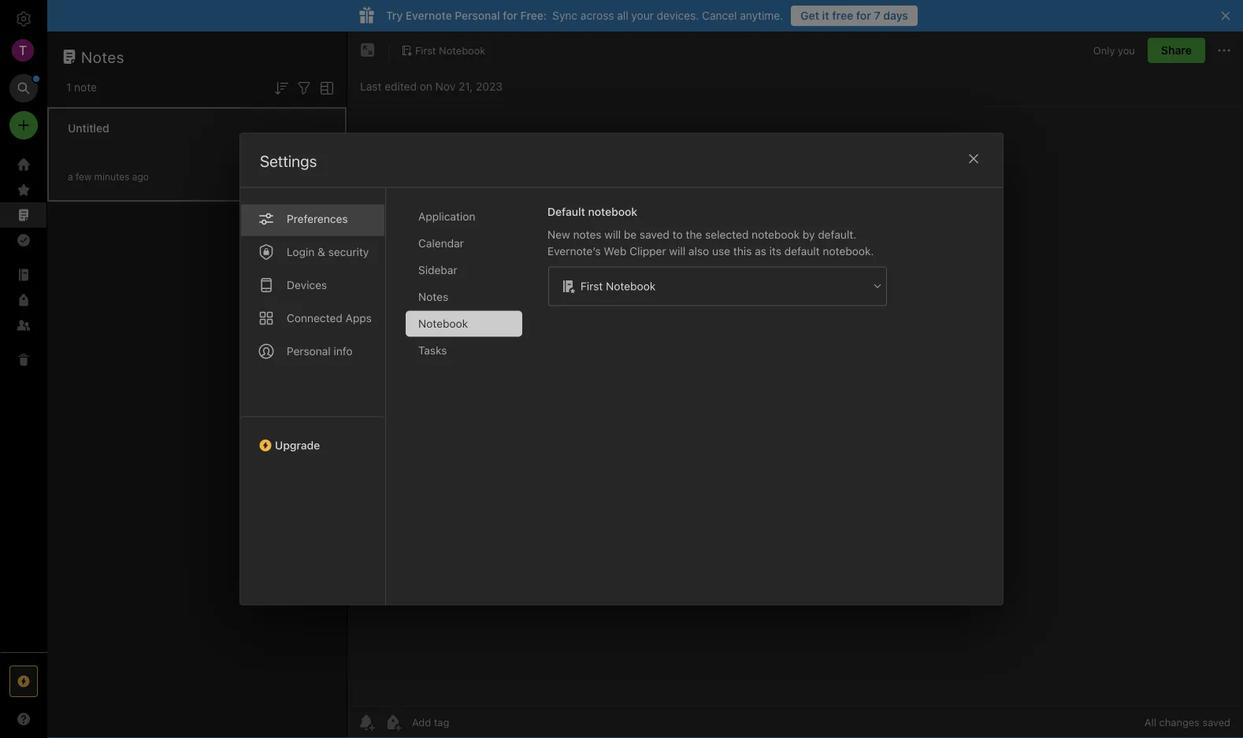 Task type: vqa. For each thing, say whether or not it's contained in the screenshot.
Account Field
no



Task type: locate. For each thing, give the bounding box(es) containing it.
0 horizontal spatial notes
[[81, 47, 125, 66]]

personal right evernote
[[455, 9, 500, 22]]

untitled
[[68, 122, 109, 135]]

1 horizontal spatial notes
[[419, 290, 449, 303]]

selected
[[706, 228, 749, 241]]

personal
[[455, 9, 500, 22], [287, 345, 331, 358]]

0 vertical spatial first
[[415, 44, 436, 56]]

for
[[503, 9, 518, 22], [857, 9, 872, 22]]

1 horizontal spatial saved
[[1203, 717, 1231, 729]]

1 vertical spatial saved
[[1203, 717, 1231, 729]]

notebook
[[588, 205, 638, 218], [752, 228, 800, 241]]

close image
[[965, 149, 984, 168]]

first notebook inside "first notebook" button
[[415, 44, 486, 56]]

free:
[[521, 9, 547, 22]]

&
[[318, 246, 325, 259]]

0 horizontal spatial tab list
[[240, 188, 386, 605]]

saved up "clipper"
[[640, 228, 670, 241]]

saved right changes
[[1203, 717, 1231, 729]]

share
[[1162, 44, 1193, 57]]

0 vertical spatial notebook
[[439, 44, 486, 56]]

first notebook down web
[[581, 280, 656, 293]]

0 vertical spatial will
[[605, 228, 621, 241]]

cancel
[[702, 9, 737, 22]]

info
[[334, 345, 353, 358]]

new
[[548, 228, 571, 241]]

0 horizontal spatial personal
[[287, 345, 331, 358]]

personal inside tab list
[[287, 345, 331, 358]]

upgrade image
[[14, 672, 33, 691]]

1 for from the left
[[503, 9, 518, 22]]

a
[[68, 171, 73, 182]]

tab list containing preferences
[[240, 188, 386, 605]]

1 horizontal spatial first
[[581, 280, 603, 293]]

few
[[76, 171, 92, 182]]

1 horizontal spatial first notebook
[[581, 280, 656, 293]]

a few minutes ago
[[68, 171, 149, 182]]

notes down sidebar
[[419, 290, 449, 303]]

1 vertical spatial first notebook
[[581, 280, 656, 293]]

first notebook
[[415, 44, 486, 56], [581, 280, 656, 293]]

connected
[[287, 312, 343, 325]]

will down 'to' on the right top
[[670, 245, 686, 258]]

0 horizontal spatial for
[[503, 9, 518, 22]]

1 vertical spatial will
[[670, 245, 686, 258]]

only
[[1094, 44, 1116, 56]]

1 horizontal spatial tab list
[[406, 204, 535, 605]]

calendar tab
[[406, 231, 523, 257]]

upgrade
[[275, 439, 320, 452]]

1 vertical spatial personal
[[287, 345, 331, 358]]

tree
[[0, 152, 47, 652]]

0 horizontal spatial saved
[[640, 228, 670, 241]]

login
[[287, 246, 315, 259]]

1
[[66, 81, 71, 94]]

personal info
[[287, 345, 353, 358]]

0 vertical spatial saved
[[640, 228, 670, 241]]

all
[[1145, 717, 1157, 729]]

1 vertical spatial notebook
[[752, 228, 800, 241]]

settings
[[260, 152, 317, 170]]

notebook down web
[[606, 280, 656, 293]]

your
[[632, 9, 654, 22]]

security
[[328, 246, 369, 259]]

first down evernote
[[415, 44, 436, 56]]

first notebook up nov
[[415, 44, 486, 56]]

notes tab
[[406, 284, 523, 310]]

all
[[617, 9, 629, 22]]

will
[[605, 228, 621, 241], [670, 245, 686, 258]]

for left free:
[[503, 9, 518, 22]]

notebook up 21,
[[439, 44, 486, 56]]

personal down connected
[[287, 345, 331, 358]]

notebook inside button
[[439, 44, 486, 56]]

1 horizontal spatial notebook
[[752, 228, 800, 241]]

1 vertical spatial notes
[[419, 290, 449, 303]]

notes up the note
[[81, 47, 125, 66]]

0 horizontal spatial first
[[415, 44, 436, 56]]

notebook up the tasks
[[419, 317, 468, 330]]

last edited on nov 21, 2023
[[360, 80, 503, 93]]

add a reminder image
[[357, 713, 376, 732]]

for for free:
[[503, 9, 518, 22]]

notebook up 'be'
[[588, 205, 638, 218]]

preferences
[[287, 212, 348, 225]]

notes
[[81, 47, 125, 66], [419, 290, 449, 303]]

for inside get it free for 7 days button
[[857, 9, 872, 22]]

first down "evernote's"
[[581, 280, 603, 293]]

1 horizontal spatial will
[[670, 245, 686, 258]]

try evernote personal for free: sync across all your devices. cancel anytime.
[[386, 9, 784, 22]]

saved inside note window element
[[1203, 717, 1231, 729]]

0 horizontal spatial notebook
[[588, 205, 638, 218]]

will up web
[[605, 228, 621, 241]]

1 vertical spatial notebook
[[606, 280, 656, 293]]

devices.
[[657, 9, 699, 22]]

1 horizontal spatial for
[[857, 9, 872, 22]]

notebook
[[439, 44, 486, 56], [606, 280, 656, 293], [419, 317, 468, 330]]

all changes saved
[[1145, 717, 1231, 729]]

notebook up its
[[752, 228, 800, 241]]

anytime.
[[740, 9, 784, 22]]

saved
[[640, 228, 670, 241], [1203, 717, 1231, 729]]

for for 7
[[857, 9, 872, 22]]

notes
[[573, 228, 602, 241]]

saved inside new notes will be saved to the selected notebook by default. evernote's web clipper will also use this as its default notebook.
[[640, 228, 670, 241]]

0 vertical spatial personal
[[455, 9, 500, 22]]

0 vertical spatial notes
[[81, 47, 125, 66]]

first inside button
[[415, 44, 436, 56]]

notebook inside tab
[[419, 317, 468, 330]]

sidebar
[[419, 264, 458, 277]]

Default notebook field
[[548, 266, 888, 307]]

2 vertical spatial notebook
[[419, 317, 468, 330]]

1 vertical spatial first
[[581, 280, 603, 293]]

0 horizontal spatial will
[[605, 228, 621, 241]]

tab list
[[240, 188, 386, 605], [406, 204, 535, 605]]

first
[[415, 44, 436, 56], [581, 280, 603, 293]]

changes
[[1160, 717, 1200, 729]]

for left 7
[[857, 9, 872, 22]]

new notes will be saved to the selected notebook by default. evernote's web clipper will also use this as its default notebook.
[[548, 228, 875, 258]]

0 vertical spatial first notebook
[[415, 44, 486, 56]]

0 horizontal spatial first notebook
[[415, 44, 486, 56]]

expand note image
[[359, 41, 378, 60]]

2 for from the left
[[857, 9, 872, 22]]



Task type: describe. For each thing, give the bounding box(es) containing it.
by
[[803, 228, 815, 241]]

settings image
[[14, 9, 33, 28]]

default
[[785, 245, 820, 258]]

you
[[1119, 44, 1136, 56]]

notebook tab
[[406, 311, 523, 337]]

note window element
[[348, 32, 1244, 739]]

Note Editor text field
[[348, 107, 1244, 706]]

default
[[548, 205, 586, 218]]

get it free for 7 days
[[801, 9, 909, 22]]

last
[[360, 80, 382, 93]]

it
[[823, 9, 830, 22]]

to
[[673, 228, 683, 241]]

apps
[[346, 312, 372, 325]]

first notebook button
[[396, 39, 491, 61]]

notes inside tab
[[419, 290, 449, 303]]

this
[[734, 245, 752, 258]]

sync
[[553, 9, 578, 22]]

get it free for 7 days button
[[792, 6, 918, 26]]

first notebook inside default notebook field
[[581, 280, 656, 293]]

only you
[[1094, 44, 1136, 56]]

notebook.
[[823, 245, 875, 258]]

login & security
[[287, 246, 369, 259]]

application
[[419, 210, 476, 223]]

devices
[[287, 279, 327, 292]]

use
[[713, 245, 731, 258]]

add tag image
[[384, 713, 403, 732]]

application tab
[[406, 204, 523, 230]]

across
[[581, 9, 614, 22]]

1 note
[[66, 81, 97, 94]]

free
[[833, 9, 854, 22]]

21,
[[459, 80, 473, 93]]

web
[[604, 245, 627, 258]]

notebook inside field
[[606, 280, 656, 293]]

on
[[420, 80, 433, 93]]

days
[[884, 9, 909, 22]]

share button
[[1148, 38, 1206, 63]]

the
[[686, 228, 703, 241]]

first inside default notebook field
[[581, 280, 603, 293]]

its
[[770, 245, 782, 258]]

be
[[624, 228, 637, 241]]

calendar
[[419, 237, 464, 250]]

evernote
[[406, 9, 452, 22]]

clipper
[[630, 245, 667, 258]]

tasks
[[419, 344, 447, 357]]

also
[[689, 245, 710, 258]]

tasks tab
[[406, 338, 523, 364]]

minutes
[[94, 171, 130, 182]]

default notebook
[[548, 205, 638, 218]]

2023
[[476, 80, 503, 93]]

upgrade button
[[240, 417, 385, 458]]

as
[[755, 245, 767, 258]]

default.
[[818, 228, 857, 241]]

notebook inside new notes will be saved to the selected notebook by default. evernote's web clipper will also use this as its default notebook.
[[752, 228, 800, 241]]

get
[[801, 9, 820, 22]]

7
[[875, 9, 881, 22]]

sidebar tab
[[406, 257, 523, 283]]

connected apps
[[287, 312, 372, 325]]

ago
[[132, 171, 149, 182]]

tab list containing application
[[406, 204, 535, 605]]

note
[[74, 81, 97, 94]]

edited
[[385, 80, 417, 93]]

home image
[[14, 155, 33, 174]]

try
[[386, 9, 403, 22]]

nov
[[436, 80, 456, 93]]

0 vertical spatial notebook
[[588, 205, 638, 218]]

evernote's
[[548, 245, 601, 258]]

1 horizontal spatial personal
[[455, 9, 500, 22]]



